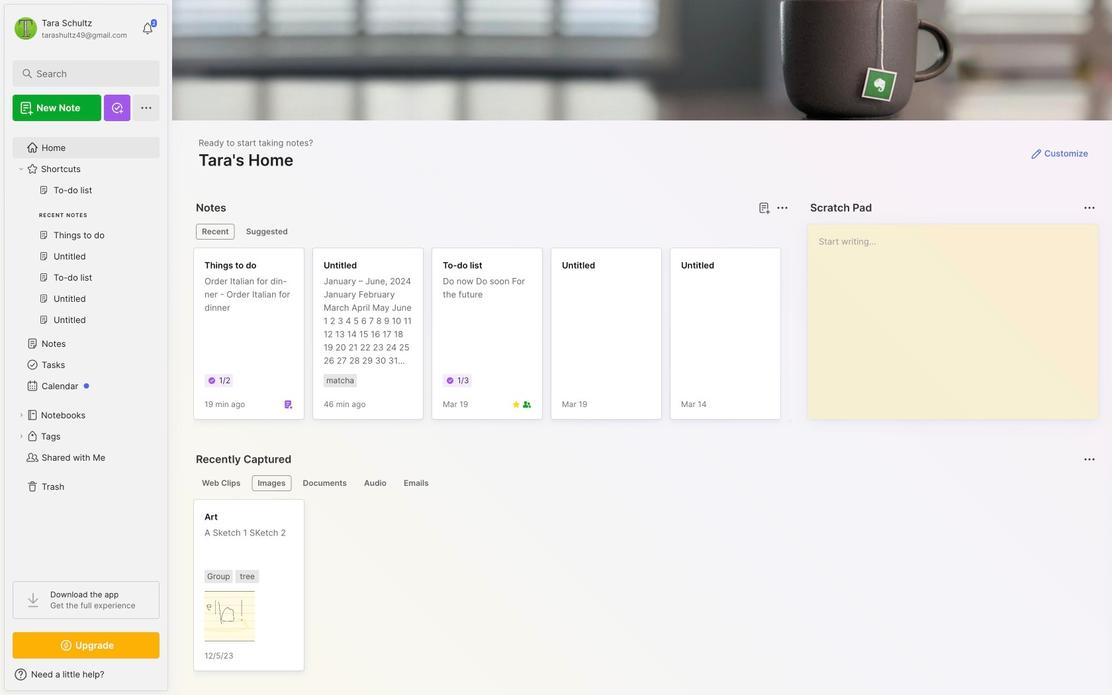 Task type: vqa. For each thing, say whether or not it's contained in the screenshot.
the Highlight field
no



Task type: locate. For each thing, give the bounding box(es) containing it.
0 horizontal spatial more actions image
[[774, 200, 790, 216]]

tab list
[[196, 224, 786, 240], [196, 475, 1093, 491]]

0 vertical spatial tab list
[[196, 224, 786, 240]]

1 horizontal spatial more actions image
[[1082, 451, 1097, 467]]

1 vertical spatial more actions image
[[1082, 451, 1097, 467]]

click to collapse image
[[167, 671, 177, 686]]

tree
[[5, 129, 167, 569]]

main element
[[0, 0, 172, 695]]

row group
[[193, 248, 1112, 428]]

expand notebooks image
[[17, 411, 25, 419]]

0 vertical spatial more actions image
[[774, 200, 790, 216]]

WHAT'S NEW field
[[5, 664, 167, 685]]

Search text field
[[36, 68, 142, 80]]

more actions image
[[774, 200, 790, 216], [1082, 451, 1097, 467]]

Start writing… text field
[[819, 224, 1097, 408]]

2 tab list from the top
[[196, 475, 1093, 491]]

More actions field
[[773, 199, 792, 217], [1080, 199, 1099, 217], [1080, 450, 1099, 469]]

1 vertical spatial tab list
[[196, 475, 1093, 491]]

tab
[[196, 224, 235, 240], [240, 224, 294, 240], [196, 475, 246, 491], [252, 475, 292, 491], [297, 475, 353, 491], [358, 475, 392, 491], [398, 475, 435, 491]]

None search field
[[36, 66, 142, 81]]

group inside tree
[[13, 179, 159, 338]]

group
[[13, 179, 159, 338]]



Task type: describe. For each thing, give the bounding box(es) containing it.
1 tab list from the top
[[196, 224, 786, 240]]

Account field
[[13, 15, 127, 42]]

thumbnail image
[[205, 591, 255, 641]]

tree inside "main" element
[[5, 129, 167, 569]]

none search field inside "main" element
[[36, 66, 142, 81]]

expand tags image
[[17, 432, 25, 440]]

more actions image
[[1082, 200, 1097, 216]]



